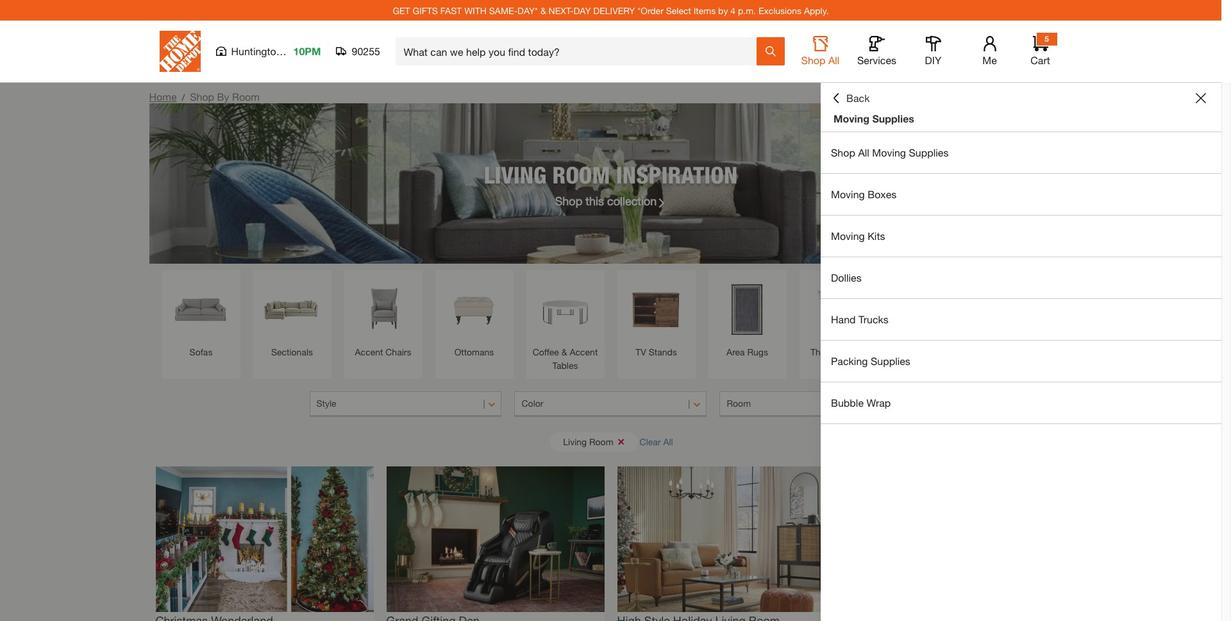 Task type: describe. For each thing, give the bounding box(es) containing it.
3 stretchy image image from the left
[[618, 466, 836, 612]]

style
[[317, 398, 337, 409]]

living room
[[564, 436, 614, 447]]

tables
[[553, 360, 578, 371]]

room button
[[720, 391, 913, 417]]

room right by
[[232, 90, 260, 103]]

sofas
[[190, 346, 213, 357]]

hand trucks link
[[821, 299, 1222, 340]]

the home depot logo image
[[159, 31, 201, 72]]

home link
[[149, 90, 177, 103]]

diy button
[[913, 36, 954, 67]]

shop right /
[[190, 90, 214, 103]]

dollies link
[[821, 257, 1222, 298]]

menu containing shop all moving supplies
[[821, 132, 1222, 424]]

diy
[[926, 54, 942, 66]]

1 stretchy image image from the left
[[156, 466, 374, 612]]

coffee & accent tables
[[533, 346, 598, 371]]

moving boxes
[[832, 188, 897, 200]]

ottomans link
[[442, 277, 507, 359]]

throw pillows image
[[806, 277, 872, 342]]

chairs
[[386, 346, 412, 357]]

shop for shop all
[[802, 54, 826, 66]]

wrap
[[867, 397, 891, 409]]

clear
[[640, 436, 661, 447]]

hand trucks
[[832, 313, 889, 325]]

tv stands image
[[624, 277, 689, 342]]

get gifts fast with same-day* & next-day delivery *order select items by 4 p.m. exclusions apply.
[[393, 5, 829, 16]]

supplies for packing supplies
[[871, 355, 911, 367]]

0 vertical spatial &
[[541, 5, 547, 16]]

drawer close image
[[1197, 93, 1207, 103]]

room inside button
[[590, 436, 614, 447]]

throw for throw pillows
[[811, 346, 836, 357]]

moving down the moving supplies
[[873, 146, 907, 158]]

boxes
[[868, 188, 897, 200]]

rugs
[[748, 346, 769, 357]]

accent chairs
[[355, 346, 412, 357]]

90255
[[352, 45, 380, 57]]

sectionals image
[[260, 277, 325, 342]]

collection
[[608, 193, 657, 208]]

*order
[[638, 5, 664, 16]]

clear all button
[[640, 430, 674, 454]]

throw pillows link
[[806, 277, 872, 359]]

sectionals
[[271, 346, 313, 357]]

room up this
[[553, 161, 611, 188]]

sofas link
[[168, 277, 234, 359]]

ottomans
[[455, 346, 494, 357]]

ottomans image
[[442, 277, 507, 342]]

coffee & accent tables image
[[533, 277, 598, 342]]

accent chairs link
[[351, 277, 416, 359]]

all for shop all moving supplies
[[859, 146, 870, 158]]

style button
[[310, 391, 502, 417]]

park
[[285, 45, 306, 57]]

clear all
[[640, 436, 674, 447]]

color button
[[515, 391, 707, 417]]

sectionals link
[[260, 277, 325, 359]]

blankets
[[926, 346, 961, 357]]

room inside button
[[727, 398, 751, 409]]

color
[[522, 398, 544, 409]]

day*
[[518, 5, 538, 16]]

by
[[719, 5, 729, 16]]

packing
[[832, 355, 868, 367]]

hand
[[832, 313, 856, 325]]

bubble wrap
[[832, 397, 891, 409]]

What can we help you find today? search field
[[404, 38, 756, 65]]

back
[[847, 92, 870, 104]]

moving kits link
[[821, 216, 1222, 257]]

tv
[[636, 346, 647, 357]]

huntington park
[[231, 45, 306, 57]]

kits
[[868, 230, 886, 242]]

shop all button
[[800, 36, 842, 67]]

apply.
[[805, 5, 829, 16]]

living for living room inspiration
[[484, 161, 547, 188]]

delivery
[[594, 5, 636, 16]]

sofas image
[[168, 277, 234, 342]]

area rugs image
[[715, 277, 781, 342]]

accent inside coffee & accent tables
[[570, 346, 598, 357]]

curtains & drapes image
[[988, 277, 1054, 342]]

living room inspiration
[[484, 161, 738, 188]]

shop all
[[802, 54, 840, 66]]

by
[[217, 90, 229, 103]]

accent chairs image
[[351, 277, 416, 342]]

gifts
[[413, 5, 438, 16]]

tv stands
[[636, 346, 677, 357]]



Task type: locate. For each thing, give the bounding box(es) containing it.
shop left this
[[555, 193, 583, 208]]

trucks
[[859, 313, 889, 325]]

throw pillows
[[811, 346, 867, 357]]

pillows
[[839, 346, 867, 357]]

1 vertical spatial &
[[562, 346, 568, 357]]

throw blankets
[[899, 346, 961, 357]]

moving supplies
[[834, 112, 915, 124]]

2 vertical spatial supplies
[[871, 355, 911, 367]]

living for living room
[[564, 436, 587, 447]]

items
[[694, 5, 716, 16]]

& up tables
[[562, 346, 568, 357]]

services
[[858, 54, 897, 66]]

this
[[586, 193, 604, 208]]

dollies
[[832, 271, 862, 284]]

p.m.
[[739, 5, 757, 16]]

supplies
[[873, 112, 915, 124], [910, 146, 949, 158], [871, 355, 911, 367]]

shop this collection link
[[555, 192, 667, 209]]

moving
[[834, 112, 870, 124], [873, 146, 907, 158], [832, 188, 865, 200], [832, 230, 865, 242]]

moving kits
[[832, 230, 886, 242]]

all for shop all
[[829, 54, 840, 66]]

with
[[465, 5, 487, 16]]

day
[[574, 5, 591, 16]]

moving for moving kits
[[832, 230, 865, 242]]

shop for shop this collection
[[555, 193, 583, 208]]

all up back button
[[829, 54, 840, 66]]

area rugs
[[727, 346, 769, 357]]

2 accent from the left
[[570, 346, 598, 357]]

accent left chairs
[[355, 346, 383, 357]]

bubble
[[832, 397, 864, 409]]

exclusions
[[759, 5, 802, 16]]

1 horizontal spatial all
[[829, 54, 840, 66]]

shop this collection
[[555, 193, 657, 208]]

2 throw from the left
[[899, 346, 924, 357]]

0 vertical spatial supplies
[[873, 112, 915, 124]]

0 horizontal spatial living
[[484, 161, 547, 188]]

huntington
[[231, 45, 282, 57]]

10pm
[[294, 45, 321, 57]]

throw left 'blankets' at bottom
[[899, 346, 924, 357]]

cart 5
[[1031, 34, 1051, 66]]

all down the moving supplies
[[859, 146, 870, 158]]

throw blankets link
[[897, 277, 963, 359]]

all inside menu
[[859, 146, 870, 158]]

select
[[666, 5, 692, 16]]

1 throw from the left
[[811, 346, 836, 357]]

2 vertical spatial all
[[664, 436, 674, 447]]

moving for moving boxes
[[832, 188, 865, 200]]

0 vertical spatial living
[[484, 161, 547, 188]]

moving down back button
[[834, 112, 870, 124]]

room down color button
[[590, 436, 614, 447]]

packing supplies link
[[821, 341, 1222, 382]]

moving left 'boxes'
[[832, 188, 865, 200]]

home
[[149, 90, 177, 103]]

& inside coffee & accent tables
[[562, 346, 568, 357]]

moving boxes link
[[821, 174, 1222, 215]]

2 stretchy image image from the left
[[387, 466, 605, 612]]

&
[[541, 5, 547, 16], [562, 346, 568, 357]]

shop all moving supplies link
[[821, 132, 1222, 173]]

2 horizontal spatial stretchy image image
[[618, 466, 836, 612]]

coffee & accent tables link
[[533, 277, 598, 372]]

1 horizontal spatial accent
[[570, 346, 598, 357]]

throw blankets image
[[897, 277, 963, 342]]

stands
[[649, 346, 677, 357]]

living room button
[[551, 432, 638, 451]]

4
[[731, 5, 736, 16]]

shop down apply.
[[802, 54, 826, 66]]

services button
[[857, 36, 898, 67]]

menu
[[821, 132, 1222, 424]]

1 horizontal spatial stretchy image image
[[387, 466, 605, 612]]

shop
[[802, 54, 826, 66], [190, 90, 214, 103], [832, 146, 856, 158], [555, 193, 583, 208]]

1 horizontal spatial living
[[564, 436, 587, 447]]

shop down the moving supplies
[[832, 146, 856, 158]]

1 vertical spatial all
[[859, 146, 870, 158]]

area rugs link
[[715, 277, 781, 359]]

/
[[182, 92, 185, 103]]

all for clear all
[[664, 436, 674, 447]]

1 accent from the left
[[355, 346, 383, 357]]

throw
[[811, 346, 836, 357], [899, 346, 924, 357]]

all right clear
[[664, 436, 674, 447]]

1 horizontal spatial &
[[562, 346, 568, 357]]

room down area in the bottom right of the page
[[727, 398, 751, 409]]

inspiration
[[617, 161, 738, 188]]

shop inside button
[[802, 54, 826, 66]]

back button
[[832, 92, 870, 105]]

1 vertical spatial supplies
[[910, 146, 949, 158]]

packing supplies
[[832, 355, 911, 367]]

moving left kits in the right top of the page
[[832, 230, 865, 242]]

0 horizontal spatial all
[[664, 436, 674, 447]]

shop all moving supplies
[[832, 146, 949, 158]]

accent up tables
[[570, 346, 598, 357]]

throw inside throw blankets link
[[899, 346, 924, 357]]

2 horizontal spatial all
[[859, 146, 870, 158]]

throw left the pillows
[[811, 346, 836, 357]]

0 horizontal spatial throw
[[811, 346, 836, 357]]

0 horizontal spatial accent
[[355, 346, 383, 357]]

living inside button
[[564, 436, 587, 447]]

area
[[727, 346, 745, 357]]

shop for shop all moving supplies
[[832, 146, 856, 158]]

1 vertical spatial living
[[564, 436, 587, 447]]

same-
[[489, 5, 518, 16]]

5
[[1045, 34, 1050, 44]]

accent
[[355, 346, 383, 357], [570, 346, 598, 357]]

fast
[[441, 5, 462, 16]]

1 horizontal spatial throw
[[899, 346, 924, 357]]

0 vertical spatial all
[[829, 54, 840, 66]]

home / shop by room
[[149, 90, 260, 103]]

me
[[983, 54, 998, 66]]

living
[[484, 161, 547, 188], [564, 436, 587, 447]]

throw inside throw pillows link
[[811, 346, 836, 357]]

bubble wrap link
[[821, 382, 1222, 423]]

me button
[[970, 36, 1011, 67]]

throw for throw blankets
[[899, 346, 924, 357]]

next-
[[549, 5, 574, 16]]

room
[[232, 90, 260, 103], [553, 161, 611, 188], [727, 398, 751, 409], [590, 436, 614, 447]]

supplies for moving supplies
[[873, 112, 915, 124]]

0 horizontal spatial stretchy image image
[[156, 466, 374, 612]]

moving for moving supplies
[[834, 112, 870, 124]]

stretchy image image
[[156, 466, 374, 612], [387, 466, 605, 612], [618, 466, 836, 612]]

get
[[393, 5, 410, 16]]

cart
[[1031, 54, 1051, 66]]

coffee
[[533, 346, 559, 357]]

& right day*
[[541, 5, 547, 16]]

0 horizontal spatial &
[[541, 5, 547, 16]]

feedback link image
[[1215, 217, 1232, 286]]



Task type: vqa. For each thing, say whether or not it's contained in the screenshot.
Up to 45% Off Select Tools & Tool Accessories LINK
no



